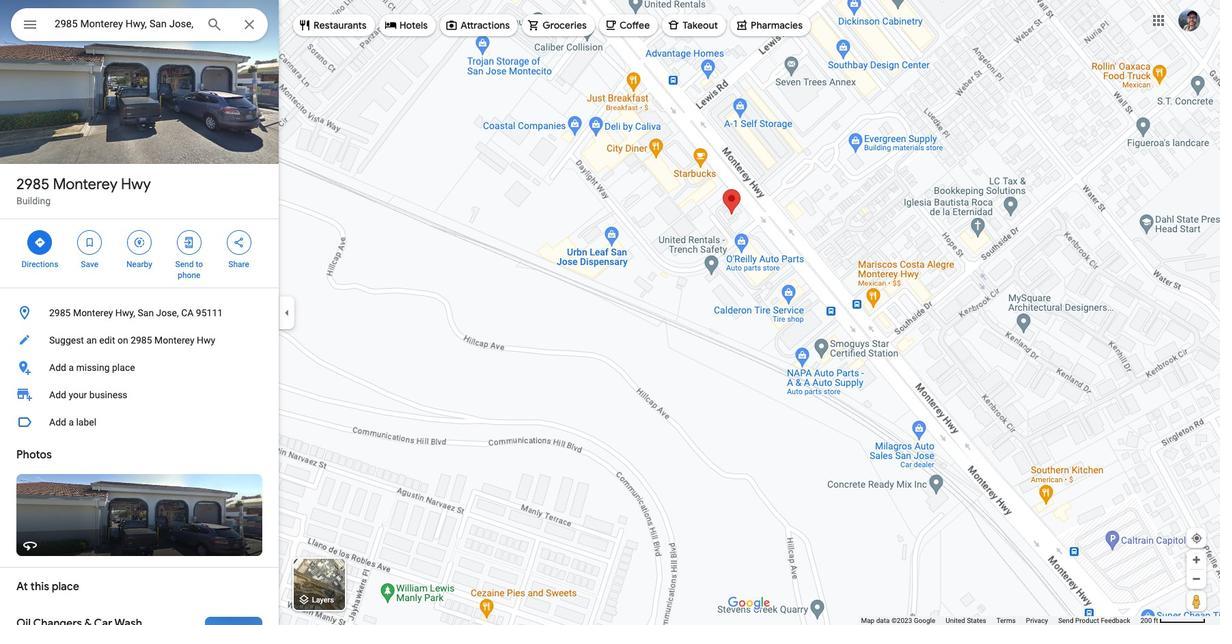 Task type: locate. For each thing, give the bounding box(es) containing it.
map
[[862, 617, 875, 625]]

map data ©2023 google
[[862, 617, 936, 625]]

1 vertical spatial hwy
[[197, 335, 215, 346]]

add down the suggest
[[49, 362, 66, 373]]

add your business link
[[0, 381, 279, 409]]

0 vertical spatial 2985
[[16, 175, 49, 194]]

a for missing
[[69, 362, 74, 373]]

add for add your business
[[49, 390, 66, 401]]

1 horizontal spatial hwy
[[197, 335, 215, 346]]

a for label
[[69, 417, 74, 428]]

2985 right on
[[131, 335, 152, 346]]

place down on
[[112, 362, 135, 373]]

2985
[[16, 175, 49, 194], [49, 308, 71, 319], [131, 335, 152, 346]]

pharmacies button
[[731, 9, 812, 42]]

2985 monterey hwy, san jose, ca 95111 button
[[0, 299, 279, 327]]

zoom out image
[[1192, 574, 1203, 585]]


[[183, 235, 195, 250]]

95111
[[196, 308, 223, 319]]

2 add from the top
[[49, 390, 66, 401]]

2985 up the suggest
[[49, 308, 71, 319]]

footer containing map data ©2023 google
[[862, 617, 1141, 626]]

label
[[76, 417, 97, 428]]

a left label
[[69, 417, 74, 428]]

add
[[49, 362, 66, 373], [49, 390, 66, 401], [49, 417, 66, 428]]

hwy down 95111
[[197, 335, 215, 346]]

jose,
[[156, 308, 179, 319]]

2985 inside button
[[49, 308, 71, 319]]

terms button
[[997, 617, 1016, 626]]

data
[[877, 617, 890, 625]]

monterey inside 2985 monterey hwy, san jose, ca 95111 button
[[73, 308, 113, 319]]

1 horizontal spatial send
[[1059, 617, 1074, 625]]

a
[[69, 362, 74, 373], [69, 417, 74, 428]]

monterey down jose,
[[155, 335, 195, 346]]

hwy
[[121, 175, 151, 194], [197, 335, 215, 346]]

0 vertical spatial place
[[112, 362, 135, 373]]

1 vertical spatial 2985
[[49, 308, 71, 319]]

send for send to phone
[[175, 260, 194, 269]]

1 horizontal spatial place
[[112, 362, 135, 373]]

2 vertical spatial monterey
[[155, 335, 195, 346]]

add a label
[[49, 417, 97, 428]]

none field inside 2985 monterey hwy, san jose, ca 95111 field
[[55, 16, 196, 32]]

building
[[16, 196, 51, 206]]

at this place
[[16, 580, 79, 594]]

footer inside google maps element
[[862, 617, 1141, 626]]

2985 for hwy
[[16, 175, 49, 194]]

san
[[138, 308, 154, 319]]

None field
[[55, 16, 196, 32]]

send product feedback button
[[1059, 617, 1131, 626]]

send inside send to phone
[[175, 260, 194, 269]]

place inside button
[[112, 362, 135, 373]]

send product feedback
[[1059, 617, 1131, 625]]

add your business
[[49, 390, 128, 401]]

0 vertical spatial send
[[175, 260, 194, 269]]

1 vertical spatial monterey
[[73, 308, 113, 319]]

monterey up an
[[73, 308, 113, 319]]

business
[[89, 390, 128, 401]]

0 vertical spatial a
[[69, 362, 74, 373]]

0 vertical spatial hwy
[[121, 175, 151, 194]]

2985 inside 2985 monterey hwy building
[[16, 175, 49, 194]]

united
[[946, 617, 966, 625]]

2985 inside button
[[131, 335, 152, 346]]

2 vertical spatial 2985
[[131, 335, 152, 346]]

suggest an edit on 2985 monterey hwy
[[49, 335, 215, 346]]

place
[[112, 362, 135, 373], [52, 580, 79, 594]]

1 vertical spatial add
[[49, 390, 66, 401]]

attractions button
[[440, 9, 518, 42]]

united states button
[[946, 617, 987, 626]]

0 horizontal spatial place
[[52, 580, 79, 594]]

0 vertical spatial add
[[49, 362, 66, 373]]

a left missing
[[69, 362, 74, 373]]

restaurants
[[314, 19, 367, 31]]

add a missing place button
[[0, 354, 279, 381]]

2985 up 'building' at left top
[[16, 175, 49, 194]]

1 vertical spatial send
[[1059, 617, 1074, 625]]

200 ft button
[[1141, 617, 1207, 625]]

hwy up ''
[[121, 175, 151, 194]]

google
[[915, 617, 936, 625]]

phone
[[178, 271, 201, 280]]

hwy inside button
[[197, 335, 215, 346]]

send left product at the bottom right of page
[[1059, 617, 1074, 625]]

states
[[968, 617, 987, 625]]

1 vertical spatial a
[[69, 417, 74, 428]]

2 a from the top
[[69, 417, 74, 428]]

on
[[118, 335, 128, 346]]

at
[[16, 580, 28, 594]]

send inside button
[[1059, 617, 1074, 625]]

send for send product feedback
[[1059, 617, 1074, 625]]

send
[[175, 260, 194, 269], [1059, 617, 1074, 625]]

show your location image
[[1192, 533, 1204, 545]]

2 vertical spatial add
[[49, 417, 66, 428]]

add a label button
[[0, 409, 279, 436]]

monterey
[[53, 175, 118, 194], [73, 308, 113, 319], [155, 335, 195, 346]]

add left label
[[49, 417, 66, 428]]

0 horizontal spatial hwy
[[121, 175, 151, 194]]

to
[[196, 260, 203, 269]]

1 a from the top
[[69, 362, 74, 373]]

monterey inside 2985 monterey hwy building
[[53, 175, 118, 194]]

1 add from the top
[[49, 362, 66, 373]]

monterey for hwy
[[53, 175, 118, 194]]

0 vertical spatial monterey
[[53, 175, 118, 194]]

0 horizontal spatial send
[[175, 260, 194, 269]]

this
[[30, 580, 49, 594]]

3 add from the top
[[49, 417, 66, 428]]

add for add a label
[[49, 417, 66, 428]]

footer
[[862, 617, 1141, 626]]

photos
[[16, 448, 52, 462]]

send up phone
[[175, 260, 194, 269]]

monterey up 
[[53, 175, 118, 194]]

 button
[[11, 8, 49, 44]]

nearby
[[127, 260, 152, 269]]

place right this
[[52, 580, 79, 594]]

add left your at the left of page
[[49, 390, 66, 401]]

zoom in image
[[1192, 555, 1203, 565]]

suggest an edit on 2985 monterey hwy button
[[0, 327, 279, 354]]

groceries
[[543, 19, 587, 31]]

edit
[[99, 335, 115, 346]]

share
[[229, 260, 249, 269]]



Task type: describe. For each thing, give the bounding box(es) containing it.
ft
[[1155, 617, 1159, 625]]

feedback
[[1102, 617, 1131, 625]]

google maps element
[[0, 0, 1221, 626]]

attractions
[[461, 19, 510, 31]]

add a missing place
[[49, 362, 135, 373]]

privacy button
[[1027, 617, 1049, 626]]

send to phone
[[175, 260, 203, 280]]

suggest
[[49, 335, 84, 346]]


[[233, 235, 245, 250]]

2985 Monterey Hwy, San Jose, CA 95111 field
[[11, 8, 268, 41]]

takeout button
[[663, 9, 727, 42]]

2985 for hwy,
[[49, 308, 71, 319]]

200 ft
[[1141, 617, 1159, 625]]

collapse side panel image
[[280, 305, 295, 320]]

united states
[[946, 617, 987, 625]]

monterey inside suggest an edit on 2985 monterey hwy button
[[155, 335, 195, 346]]


[[84, 235, 96, 250]]

©2023
[[892, 617, 913, 625]]

 search field
[[11, 8, 268, 44]]

your
[[69, 390, 87, 401]]

missing
[[76, 362, 110, 373]]

takeout
[[683, 19, 719, 31]]

product
[[1076, 617, 1100, 625]]

terms
[[997, 617, 1016, 625]]

actions for 2985 monterey hwy region
[[0, 219, 279, 288]]

directions
[[22, 260, 58, 269]]

layers
[[312, 596, 334, 605]]

coffee
[[620, 19, 650, 31]]

pharmacies
[[751, 19, 803, 31]]

save
[[81, 260, 98, 269]]

google account: cj baylor  
(christian.baylor@adept.ai) image
[[1179, 9, 1201, 31]]

groceries button
[[522, 9, 595, 42]]

coffee button
[[600, 9, 658, 42]]

hwy,
[[115, 308, 135, 319]]

privacy
[[1027, 617, 1049, 625]]

an
[[86, 335, 97, 346]]


[[22, 15, 38, 34]]

add for add a missing place
[[49, 362, 66, 373]]

monterey for hwy,
[[73, 308, 113, 319]]

2985 monterey hwy main content
[[0, 0, 279, 626]]


[[34, 235, 46, 250]]

ca
[[181, 308, 194, 319]]

show street view coverage image
[[1187, 591, 1207, 612]]

200
[[1141, 617, 1153, 625]]

2985 monterey hwy, san jose, ca 95111
[[49, 308, 223, 319]]

restaurants button
[[293, 9, 375, 42]]


[[133, 235, 146, 250]]

hotels button
[[379, 9, 436, 42]]

hotels
[[400, 19, 428, 31]]

2985 monterey hwy building
[[16, 175, 151, 206]]

hwy inside 2985 monterey hwy building
[[121, 175, 151, 194]]

1 vertical spatial place
[[52, 580, 79, 594]]



Task type: vqa. For each thing, say whether or not it's contained in the screenshot.
Hwy Monterey
yes



